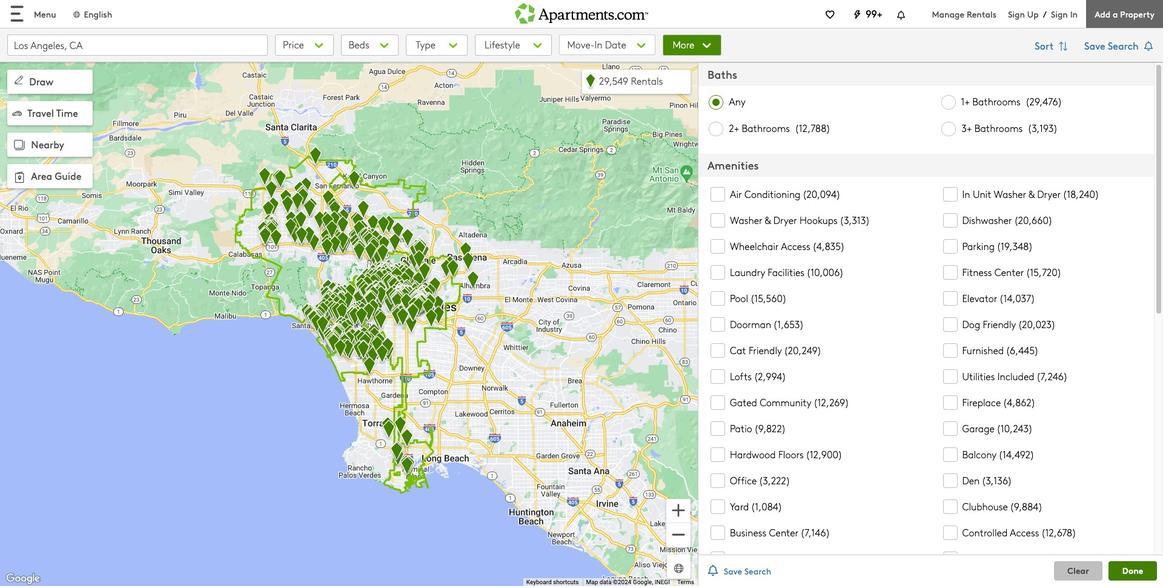 Task type: vqa. For each thing, say whether or not it's contained in the screenshot.


Task type: describe. For each thing, give the bounding box(es) containing it.
amenities
[[708, 157, 759, 172]]

travel
[[27, 106, 54, 119]]

3+ bathrooms (3,193)
[[962, 121, 1058, 134]]

up
[[1027, 8, 1039, 20]]

at
[[745, 500, 759, 520]]

(3,136)
[[982, 474, 1012, 487]]

garage (10,243)
[[962, 422, 1033, 435]]

& for dog & cat friendly fitness center dishwasher refrigerator kitchen
[[971, 179, 977, 192]]

(12,788)
[[795, 121, 831, 134]]

in inside the walk-in closets
[[1125, 194, 1132, 207]]

1+
[[961, 95, 970, 108]]

basement (144)
[[962, 552, 1031, 565]]

unit
[[973, 188, 992, 200]]

0 horizontal spatial save search
[[724, 565, 771, 577]]

$2,149
[[951, 545, 993, 565]]

lofts
[[730, 370, 752, 383]]

travel time button
[[7, 101, 93, 126]]

furnished (6,445)
[[962, 344, 1039, 357]]

2 virtual tour from the top
[[751, 471, 804, 485]]

hookups
[[800, 214, 838, 226]]

(18,240)
[[1063, 188, 1099, 200]]

madrid 8655 belford ave, los angeles, ca 90045
[[705, 283, 882, 314]]

videos link for chadwick
[[706, 254, 746, 267]]

videos for 8655
[[711, 471, 741, 485]]

area guide
[[31, 169, 81, 182]]

(3,222)
[[759, 474, 790, 487]]

placard image image left air
[[706, 180, 723, 203]]

doorman
[[730, 318, 771, 330]]

8th
[[739, 518, 754, 531]]

(213) 561-6259 link
[[951, 445, 1039, 467]]

google image
[[3, 571, 43, 586]]

manage rentals sign up / sign in
[[932, 8, 1078, 20]]

2
[[994, 132, 999, 147]]

laundry facilities (10,006)
[[730, 266, 844, 278]]

den (3,136)
[[962, 474, 1012, 487]]

business center (7,146)
[[730, 526, 830, 539]]

lifestyle
[[485, 38, 520, 51]]

ave, inside the chadwick 209 s westmoreland ave, los angeles, ca 90004
[[796, 83, 815, 96]]

dog friendly (20,023)
[[962, 318, 1056, 330]]

(12,678)
[[1041, 526, 1077, 539]]

$2,290
[[951, 327, 996, 347]]

bathrooms for 2+ bathrooms
[[742, 121, 790, 134]]

(213) for (213) 561-6259
[[964, 445, 990, 460]]

data
[[600, 579, 612, 586]]

0 vertical spatial save search button
[[1084, 35, 1156, 59]]

(4,835)
[[812, 240, 845, 252]]

& for dog & cat friendly dishwasher refrigerator clubhouse range
[[971, 384, 977, 397]]

center inside dog & cat friendly fitness center dishwasher refrigerator kitchen
[[1069, 179, 1098, 192]]

angeles, inside the chadwick 209 s westmoreland ave, los angeles, ca 90004
[[834, 83, 870, 96]]

facilities
[[768, 266, 805, 278]]

clubhouse for clubhouse
[[987, 208, 1033, 221]]

/
[[1043, 8, 1047, 20]]

(7,146)
[[801, 526, 830, 539]]

dishwasher inside the dog & cat friendly dishwasher refrigerator clubhouse range
[[951, 399, 1000, 411]]

map region
[[0, 18, 786, 586]]

friendly down doorman (1,653)
[[749, 344, 782, 357]]

(213) 463-6101
[[964, 228, 1038, 243]]

dishwasher (20,660)
[[962, 214, 1053, 226]]

(20,094)
[[803, 188, 841, 200]]

$1,436 - 5,696 studio - 2 beds
[[951, 109, 1045, 147]]

(12,269)
[[814, 396, 849, 409]]

(29,476)
[[1026, 95, 1062, 108]]

utilities included (7,246)
[[962, 370, 1068, 383]]

los inside the chadwick 209 s westmoreland ave, los angeles, ca 90004
[[817, 83, 832, 96]]

utilities
[[962, 370, 995, 383]]

1 sign from the left
[[1008, 8, 1025, 20]]

$2,290 - 4,228 1-3 beds
[[951, 327, 1048, 365]]

property
[[1120, 8, 1155, 20]]

90017
[[842, 518, 867, 531]]

1 vertical spatial dishwasher
[[962, 214, 1012, 226]]

margin image
[[11, 169, 28, 186]]

building photo - madrid image
[[706, 329, 943, 488]]

apartments.com logo image
[[515, 0, 648, 23]]

29,549
[[599, 75, 628, 87]]

(4,862)
[[1003, 396, 1036, 409]]

keyboard shortcuts button
[[526, 579, 579, 586]]

clubhouse for clubhouse (9,884)
[[962, 500, 1008, 513]]

map
[[586, 579, 598, 586]]

(14,492)
[[999, 448, 1035, 461]]

travel time
[[27, 106, 78, 119]]

bathrooms for 3+ bathrooms
[[975, 121, 1023, 134]]

dog for dog friendly (20,023)
[[962, 318, 980, 330]]

(10,243)
[[997, 422, 1033, 435]]

westmoreland
[[731, 83, 794, 96]]

1 virtual tour from the top
[[751, 254, 804, 267]]

madrid
[[705, 283, 753, 303]]

angeles, inside madrid 8655 belford ave, los angeles, ca 90045
[[799, 301, 836, 314]]

& for washer & dryer hookups (3,313)
[[765, 214, 771, 226]]

washer & dryer hookups (3,313)
[[730, 214, 870, 226]]

clear
[[1068, 565, 1089, 577]]

beds inside beds button
[[349, 38, 369, 51]]

2 tour from the top
[[784, 471, 804, 485]]

controlled
[[962, 526, 1008, 539]]

kitchen
[[1062, 194, 1095, 207]]

move-in date
[[567, 38, 626, 51]]

(14,037)
[[999, 292, 1035, 304]]

clubhouse inside the dog & cat friendly dishwasher refrigerator clubhouse range
[[951, 413, 996, 426]]

price
[[283, 38, 304, 51]]

dog for dog & cat friendly dishwasher refrigerator clubhouse range
[[951, 384, 969, 397]]

in left unit
[[962, 188, 970, 200]]

draw button
[[7, 70, 93, 94]]

building photo - thea at metropolis image
[[706, 546, 943, 586]]

- for $2,149
[[997, 545, 1003, 565]]

nearby
[[31, 138, 64, 151]]

chadwick
[[733, 65, 800, 85]]

6101
[[1016, 228, 1038, 243]]

1 vertical spatial fitness
[[962, 266, 992, 278]]

margin image for nearby
[[11, 137, 28, 154]]

map data ©2024 google, inegi
[[586, 579, 670, 586]]

lofts (2,994)
[[730, 370, 786, 383]]

air
[[730, 188, 742, 200]]

office
[[730, 474, 757, 487]]

1 vertical spatial save
[[724, 565, 742, 577]]

placard image image left fireplace
[[926, 397, 943, 421]]

5,696
[[1008, 109, 1045, 129]]

area
[[31, 169, 52, 182]]

3
[[960, 350, 966, 365]]

videos for chadwick
[[711, 254, 741, 267]]

hardwood floors (12,900)
[[730, 448, 843, 461]]

2 sign from the left
[[1051, 8, 1068, 20]]

terms link
[[677, 579, 694, 586]]

refrigerator inside dog & cat friendly fitness center dishwasher refrigerator kitchen
[[1005, 194, 1057, 207]]

beds inside $2,290 - 4,228 1-3 beds
[[969, 350, 993, 365]]

(3,193)
[[1028, 121, 1058, 134]]

w
[[728, 518, 737, 531]]

friendly down elevator (14,037)
[[983, 318, 1016, 330]]

bathrooms for 1+ bathrooms
[[973, 95, 1021, 108]]



Task type: locate. For each thing, give the bounding box(es) containing it.
0 horizontal spatial ave,
[[762, 301, 780, 314]]

ca left 90004
[[873, 83, 886, 96]]

garage
[[962, 422, 995, 435]]

ave, up (12,788)
[[796, 83, 815, 96]]

rentals for 29,549
[[631, 75, 663, 87]]

date
[[605, 38, 626, 51]]

sign up link
[[1008, 8, 1039, 20]]

newly renovated diningroom - the chadwick image
[[706, 111, 943, 271]]

save search button down add a property link
[[1084, 35, 1156, 59]]

1 vertical spatial clubhouse
[[951, 413, 996, 426]]

metropolis
[[763, 500, 835, 520]]

6259
[[1014, 445, 1039, 460]]

1 vertical spatial angeles,
[[799, 301, 836, 314]]

(213) 463-6101 link
[[951, 228, 1038, 250]]

0 vertical spatial angeles,
[[834, 83, 870, 96]]

air conditioning (20,094)
[[730, 188, 841, 200]]

st,
[[757, 518, 768, 531]]

4,228
[[1010, 327, 1048, 347]]

any
[[729, 95, 746, 108]]

dryer left kitchen at the right
[[1037, 188, 1061, 200]]

placard image image left unit
[[926, 180, 943, 203]]

washer
[[994, 188, 1026, 200], [730, 214, 763, 226]]

access for controlled access
[[1010, 526, 1039, 539]]

floors
[[779, 448, 804, 461]]

dishwasher inside dog & cat friendly fitness center dishwasher refrigerator kitchen
[[951, 194, 1000, 207]]

0 vertical spatial videos
[[711, 254, 741, 267]]

virtual down wheelchair
[[751, 254, 782, 267]]

0 vertical spatial virtual
[[751, 254, 782, 267]]

1 horizontal spatial save search button
[[1084, 35, 1156, 59]]

rentals right 29,549
[[631, 75, 663, 87]]

dog & cat friendly fitness center dishwasher refrigerator kitchen
[[951, 179, 1098, 207]]

1 videos link from the top
[[706, 254, 746, 267]]

0 vertical spatial refrigerator
[[1005, 194, 1057, 207]]

dog inside the dog & cat friendly dishwasher refrigerator clubhouse range
[[951, 384, 969, 397]]

0 horizontal spatial center
[[769, 526, 799, 539]]

(2,994)
[[754, 370, 786, 383]]

fitness center (15,720)
[[962, 266, 1062, 278]]

1 vertical spatial save search button
[[705, 561, 771, 581]]

dog left unit
[[951, 179, 969, 192]]

0 vertical spatial dryer
[[1037, 188, 1061, 200]]

virtual tour link
[[746, 471, 811, 485]]

parking
[[962, 240, 995, 252]]

561-
[[993, 445, 1014, 460]]

thea at metropolis 1000 w 8th st, los angeles, ca 90017
[[705, 500, 867, 531]]

hardwood
[[730, 448, 776, 461]]

elevator (14,037)
[[962, 292, 1035, 304]]

done button
[[1109, 561, 1157, 581]]

2 (213) from the top
[[964, 445, 990, 460]]

cat
[[980, 179, 996, 192], [730, 344, 746, 357], [980, 384, 996, 397]]

refrigerator inside the dog & cat friendly dishwasher refrigerator clubhouse range
[[1005, 399, 1057, 411]]

satellite view image
[[672, 562, 686, 576]]

2 horizontal spatial center
[[1069, 179, 1098, 192]]

margin image
[[12, 73, 25, 87], [12, 108, 22, 118], [11, 137, 28, 154]]

community
[[760, 396, 812, 409]]

90004
[[888, 83, 917, 96]]

access
[[781, 240, 810, 252], [1010, 526, 1039, 539]]

parking (19,348)
[[962, 240, 1033, 252]]

angeles, inside the thea at metropolis 1000 w 8th st, los angeles, ca 90017
[[787, 518, 823, 531]]

save search down a
[[1084, 39, 1141, 52]]

1 horizontal spatial center
[[995, 266, 1024, 278]]

search down add a property link
[[1108, 39, 1139, 52]]

$1,436
[[951, 109, 993, 129]]

0 horizontal spatial dryer
[[774, 214, 797, 226]]

ca inside the thea at metropolis 1000 w 8th st, los angeles, ca 90017
[[826, 518, 839, 531]]

in left date
[[595, 38, 603, 51]]

1 horizontal spatial search
[[1108, 39, 1139, 52]]

1 horizontal spatial sign
[[1051, 8, 1068, 20]]

time
[[56, 106, 78, 119]]

1 vertical spatial rentals
[[631, 75, 663, 87]]

dog for dog & cat friendly fitness center dishwasher refrigerator kitchen
[[951, 179, 969, 192]]

0 vertical spatial tour
[[784, 254, 804, 267]]

1 vertical spatial save search
[[724, 565, 771, 577]]

cat friendly (20,249)
[[730, 344, 822, 357]]

center down (19,348)
[[995, 266, 1024, 278]]

2 refrigerator from the top
[[1005, 399, 1057, 411]]

1 horizontal spatial beds
[[969, 350, 993, 365]]

2 vertical spatial center
[[769, 526, 799, 539]]

beds right 2
[[1002, 132, 1027, 147]]

1 vertical spatial center
[[995, 266, 1024, 278]]

$2,149 - 21,096 link
[[951, 545, 1147, 586]]

english link
[[72, 8, 112, 20]]

0 vertical spatial search
[[1108, 39, 1139, 52]]

(15,560)
[[750, 292, 787, 304]]

0 horizontal spatial search
[[744, 565, 771, 577]]

(213) for (213) 463-6101
[[964, 228, 990, 243]]

(15,720)
[[1026, 266, 1062, 278]]

in unit washer & dryer (18,240)
[[962, 188, 1099, 200]]

2 vertical spatial ca
[[826, 518, 839, 531]]

1 vertical spatial beds
[[1002, 132, 1027, 147]]

center for (7,146)
[[769, 526, 799, 539]]

1 horizontal spatial rentals
[[967, 8, 997, 20]]

1 videos from the top
[[711, 254, 741, 267]]

draw
[[29, 74, 53, 88]]

clear button
[[1054, 561, 1103, 581]]

& up closets
[[971, 179, 977, 192]]

(213) down garage
[[964, 445, 990, 460]]

1 vertical spatial videos
[[711, 471, 741, 485]]

angeles, up (1,653)
[[799, 301, 836, 314]]

1 horizontal spatial ave,
[[796, 83, 815, 96]]

save search down playground
[[724, 565, 771, 577]]

save search button down business
[[705, 561, 771, 581]]

friendly inside dog & cat friendly fitness center dishwasher refrigerator kitchen
[[998, 179, 1031, 192]]

in inside button
[[595, 38, 603, 51]]

tour down floors
[[784, 471, 804, 485]]

99+
[[866, 7, 882, 20]]

2 vertical spatial dishwasher
[[951, 399, 1000, 411]]

1 vertical spatial margin image
[[12, 108, 22, 118]]

sign right /
[[1051, 8, 1068, 20]]

fitness up the walk-in closets
[[1036, 179, 1066, 192]]

clubhouse up controlled
[[962, 500, 1008, 513]]

0 horizontal spatial save
[[724, 565, 742, 577]]

ca inside madrid 8655 belford ave, los angeles, ca 90045
[[838, 301, 851, 314]]

0 vertical spatial ca
[[873, 83, 886, 96]]

1 vertical spatial dog
[[962, 318, 980, 330]]

videos up yard
[[711, 471, 741, 485]]

save down playground
[[724, 565, 742, 577]]

1 vertical spatial cat
[[730, 344, 746, 357]]

beds right "3" at the bottom
[[969, 350, 993, 365]]

1 vertical spatial access
[[1010, 526, 1039, 539]]

2 vertical spatial angeles,
[[787, 518, 823, 531]]

friendly down utilities included (7,246)
[[998, 384, 1031, 397]]

8655
[[705, 301, 726, 314]]

0 vertical spatial ave,
[[796, 83, 815, 96]]

1 (213) from the top
[[964, 228, 990, 243]]

1 vertical spatial ca
[[838, 301, 851, 314]]

0 vertical spatial rentals
[[967, 8, 997, 20]]

- inside $2,290 - 4,228 1-3 beds
[[1000, 327, 1006, 347]]

clubhouse down fireplace
[[951, 413, 996, 426]]

baths
[[708, 66, 737, 81]]

refrigerator up range
[[1005, 399, 1057, 411]]

(20,660)
[[1014, 214, 1053, 226]]

fireplace
[[962, 396, 1001, 409]]

0 vertical spatial beds
[[349, 38, 369, 51]]

cat down utilities
[[980, 384, 996, 397]]

friendly right unit
[[998, 179, 1031, 192]]

(12,900)
[[806, 448, 843, 461]]

0 vertical spatial margin image
[[12, 73, 25, 87]]

ave,
[[796, 83, 815, 96], [762, 301, 780, 314]]

(213)
[[964, 228, 990, 243], [964, 445, 990, 460]]

1 horizontal spatial save search
[[1084, 39, 1141, 52]]

walk-
[[1100, 194, 1125, 207]]

2 videos from the top
[[711, 471, 741, 485]]

virtual down 'hardwood'
[[751, 471, 782, 485]]

washer up dishwasher (20,660)
[[994, 188, 1026, 200]]

doorman (1,653)
[[730, 318, 804, 330]]

dog inside dog & cat friendly fitness center dishwasher refrigerator kitchen
[[951, 179, 969, 192]]

videos link up yard
[[706, 471, 746, 485]]

(9,822)
[[754, 422, 786, 435]]

0 vertical spatial cat
[[980, 179, 996, 192]]

(20,023)
[[1018, 318, 1056, 330]]

ca left 90045
[[838, 301, 851, 314]]

manage
[[932, 8, 965, 20]]

angeles, up (1,363)
[[787, 518, 823, 531]]

in inside the manage rentals sign up / sign in
[[1070, 8, 1078, 20]]

rentals
[[967, 8, 997, 20], [631, 75, 663, 87]]

margin image left the draw
[[12, 73, 25, 87]]

1 vertical spatial videos link
[[706, 471, 746, 485]]

center for (15,720)
[[995, 266, 1024, 278]]

2 vertical spatial beds
[[969, 350, 993, 365]]

sort
[[1035, 39, 1056, 52]]

in right (18,240)
[[1125, 194, 1132, 207]]

included
[[998, 370, 1035, 383]]

0 horizontal spatial rentals
[[631, 75, 663, 87]]

virtual tour down hardwood floors (12,900)
[[751, 471, 804, 485]]

videos down wheelchair
[[711, 254, 741, 267]]

menu button
[[0, 0, 66, 28]]

cat for dog & cat friendly fitness center dishwasher refrigerator kitchen
[[980, 179, 996, 192]]

1 tour from the top
[[784, 254, 804, 267]]

(9,884)
[[1010, 500, 1043, 513]]

margin image for draw
[[12, 73, 25, 87]]

los up (1,653)
[[783, 301, 797, 314]]

0 vertical spatial clubhouse
[[987, 208, 1033, 221]]

0 horizontal spatial save search button
[[705, 561, 771, 581]]

margin image inside "travel time" button
[[12, 108, 22, 118]]

cat for dog & cat friendly dishwasher refrigerator clubhouse range
[[980, 384, 996, 397]]

sign left up
[[1008, 8, 1025, 20]]

2 vertical spatial cat
[[980, 384, 996, 397]]

& inside dog & cat friendly fitness center dishwasher refrigerator kitchen
[[971, 179, 977, 192]]

0 horizontal spatial beds
[[349, 38, 369, 51]]

2 horizontal spatial beds
[[1002, 132, 1027, 147]]

2 vertical spatial los
[[771, 518, 785, 531]]

margin image inside nearby link
[[11, 137, 28, 154]]

1 virtual from the top
[[751, 254, 782, 267]]

sort button
[[1029, 35, 1077, 59]]

videos link for 8655
[[706, 471, 746, 485]]

0 vertical spatial dog
[[951, 179, 969, 192]]

placard image image
[[706, 180, 723, 203], [926, 180, 943, 203], [706, 397, 723, 421], [926, 397, 943, 421]]

2 virtual from the top
[[751, 471, 782, 485]]

& down utilities
[[971, 384, 977, 397]]

cat up the lofts on the bottom right of page
[[730, 344, 746, 357]]

virtual
[[751, 254, 782, 267], [751, 471, 782, 485]]

463-
[[993, 228, 1016, 243]]

& inside the dog & cat friendly dishwasher refrigerator clubhouse range
[[971, 384, 977, 397]]

cat up closets
[[980, 179, 996, 192]]

0 vertical spatial fitness
[[1036, 179, 1066, 192]]

rentals inside the manage rentals sign up / sign in
[[967, 8, 997, 20]]

save down add
[[1084, 39, 1106, 52]]

ave, inside madrid 8655 belford ave, los angeles, ca 90045
[[762, 301, 780, 314]]

access up 21,096
[[1010, 526, 1039, 539]]

1 horizontal spatial access
[[1010, 526, 1039, 539]]

dishwasher
[[951, 194, 1000, 207], [962, 214, 1012, 226], [951, 399, 1000, 411]]

beds inside '$1,436 - 5,696 studio - 2 beds'
[[1002, 132, 1027, 147]]

209
[[705, 83, 721, 96]]

margin image left travel
[[12, 108, 22, 118]]

0 vertical spatial washer
[[994, 188, 1026, 200]]

clubhouse (9,884)
[[962, 500, 1043, 513]]

access for wheelchair access
[[781, 240, 810, 252]]

1 horizontal spatial dryer
[[1037, 188, 1061, 200]]

dryer down air conditioning (20,094)
[[774, 214, 797, 226]]

placard image image left gated
[[706, 397, 723, 421]]

angeles, left 90004
[[834, 83, 870, 96]]

(19,348)
[[997, 240, 1033, 252]]

office (3,222)
[[730, 474, 790, 487]]

rentals right manage
[[967, 8, 997, 20]]

virtual tour
[[751, 254, 804, 267], [751, 471, 804, 485]]

0 vertical spatial save search
[[1084, 39, 1141, 52]]

1 vertical spatial virtual
[[751, 471, 782, 485]]

los inside madrid 8655 belford ave, los angeles, ca 90045
[[783, 301, 797, 314]]

dog down elevator on the right
[[962, 318, 980, 330]]

1 horizontal spatial fitness
[[1036, 179, 1066, 192]]

center up kitchen at the right
[[1069, 179, 1098, 192]]

refrigerator up the (20,660)
[[1005, 194, 1057, 207]]

ca left the 90017
[[826, 518, 839, 531]]

0 horizontal spatial washer
[[730, 214, 763, 226]]

business
[[730, 526, 767, 539]]

0 vertical spatial virtual tour
[[751, 254, 804, 267]]

more button
[[663, 35, 721, 56]]

tour down wheelchair access (4,835)
[[784, 254, 804, 267]]

fitness down parking
[[962, 266, 992, 278]]

1 vertical spatial refrigerator
[[1005, 399, 1057, 411]]

- inside 'link'
[[997, 545, 1003, 565]]

type
[[416, 38, 436, 51]]

in left add
[[1070, 8, 1078, 20]]

1 vertical spatial tour
[[784, 471, 804, 485]]

2 vertical spatial clubhouse
[[962, 500, 1008, 513]]

virtual tour down wheelchair access (4,835)
[[751, 254, 804, 267]]

1 vertical spatial virtual tour
[[751, 471, 804, 485]]

1 vertical spatial los
[[783, 301, 797, 314]]

0 vertical spatial save
[[1084, 39, 1106, 52]]

0 vertical spatial access
[[781, 240, 810, 252]]

1 vertical spatial search
[[744, 565, 771, 577]]

nearby link
[[7, 133, 93, 157]]

&
[[971, 179, 977, 192], [1029, 188, 1035, 200], [765, 214, 771, 226], [971, 384, 977, 397]]

0 vertical spatial dishwasher
[[951, 194, 1000, 207]]

1 horizontal spatial save
[[1084, 39, 1106, 52]]

clubhouse up 463-
[[987, 208, 1033, 221]]

cat inside dog & cat friendly fitness center dishwasher refrigerator kitchen
[[980, 179, 996, 192]]

& down conditioning
[[765, 214, 771, 226]]

0 horizontal spatial fitness
[[962, 266, 992, 278]]

0 vertical spatial (213)
[[964, 228, 990, 243]]

1 vertical spatial washer
[[730, 214, 763, 226]]

0 vertical spatial videos link
[[706, 254, 746, 267]]

dog down utilities
[[951, 384, 969, 397]]

center right st,
[[769, 526, 799, 539]]

margin image inside draw button
[[12, 73, 25, 87]]

cat inside the dog & cat friendly dishwasher refrigerator clubhouse range
[[980, 384, 996, 397]]

& up the (20,660)
[[1029, 188, 1035, 200]]

fitness inside dog & cat friendly fitness center dishwasher refrigerator kitchen
[[1036, 179, 1066, 192]]

margin image for travel time
[[12, 108, 22, 118]]

washer up wheelchair
[[730, 214, 763, 226]]

los right st,
[[771, 518, 785, 531]]

ca inside the chadwick 209 s westmoreland ave, los angeles, ca 90004
[[873, 83, 886, 96]]

2 videos link from the top
[[706, 471, 746, 485]]

2 vertical spatial margin image
[[11, 137, 28, 154]]

(213) down closets
[[964, 228, 990, 243]]

wheelchair access (4,835)
[[730, 240, 845, 252]]

(213) 561-6259
[[964, 445, 1039, 460]]

1 horizontal spatial washer
[[994, 188, 1026, 200]]

search down playground
[[744, 565, 771, 577]]

- for $2,290
[[1000, 327, 1006, 347]]

videos link down wheelchair
[[706, 254, 746, 267]]

dishwasher up garage
[[951, 399, 1000, 411]]

1 vertical spatial (213)
[[964, 445, 990, 460]]

ave, up doorman (1,653)
[[762, 301, 780, 314]]

- for $1,436
[[997, 109, 1004, 129]]

2+
[[729, 121, 739, 134]]

rentals for manage
[[967, 8, 997, 20]]

(3,313)
[[840, 214, 870, 226]]

los inside the thea at metropolis 1000 w 8th st, los angeles, ca 90017
[[771, 518, 785, 531]]

0 vertical spatial los
[[817, 83, 832, 96]]

dishwasher up (213) 463-6101 link
[[962, 214, 1012, 226]]

1 refrigerator from the top
[[1005, 194, 1057, 207]]

margin image left nearby
[[11, 137, 28, 154]]

0 horizontal spatial sign
[[1008, 8, 1025, 20]]

1 vertical spatial dryer
[[774, 214, 797, 226]]

dryer
[[1037, 188, 1061, 200], [774, 214, 797, 226]]

ca
[[873, 83, 886, 96], [838, 301, 851, 314], [826, 518, 839, 531]]

access down washer & dryer hookups (3,313)
[[781, 240, 810, 252]]

angeles,
[[834, 83, 870, 96], [799, 301, 836, 314], [787, 518, 823, 531]]

los up (12,788)
[[817, 83, 832, 96]]

friendly inside the dog & cat friendly dishwasher refrigerator clubhouse range
[[998, 384, 1031, 397]]

0 vertical spatial center
[[1069, 179, 1098, 192]]

1 vertical spatial ave,
[[762, 301, 780, 314]]

0 horizontal spatial access
[[781, 240, 810, 252]]

dishwasher up closets
[[951, 194, 1000, 207]]

playground
[[730, 552, 779, 565]]

beds right price button
[[349, 38, 369, 51]]

Location or Point of Interest text field
[[7, 35, 268, 56]]

guide
[[55, 169, 81, 182]]

2 vertical spatial dog
[[951, 384, 969, 397]]



